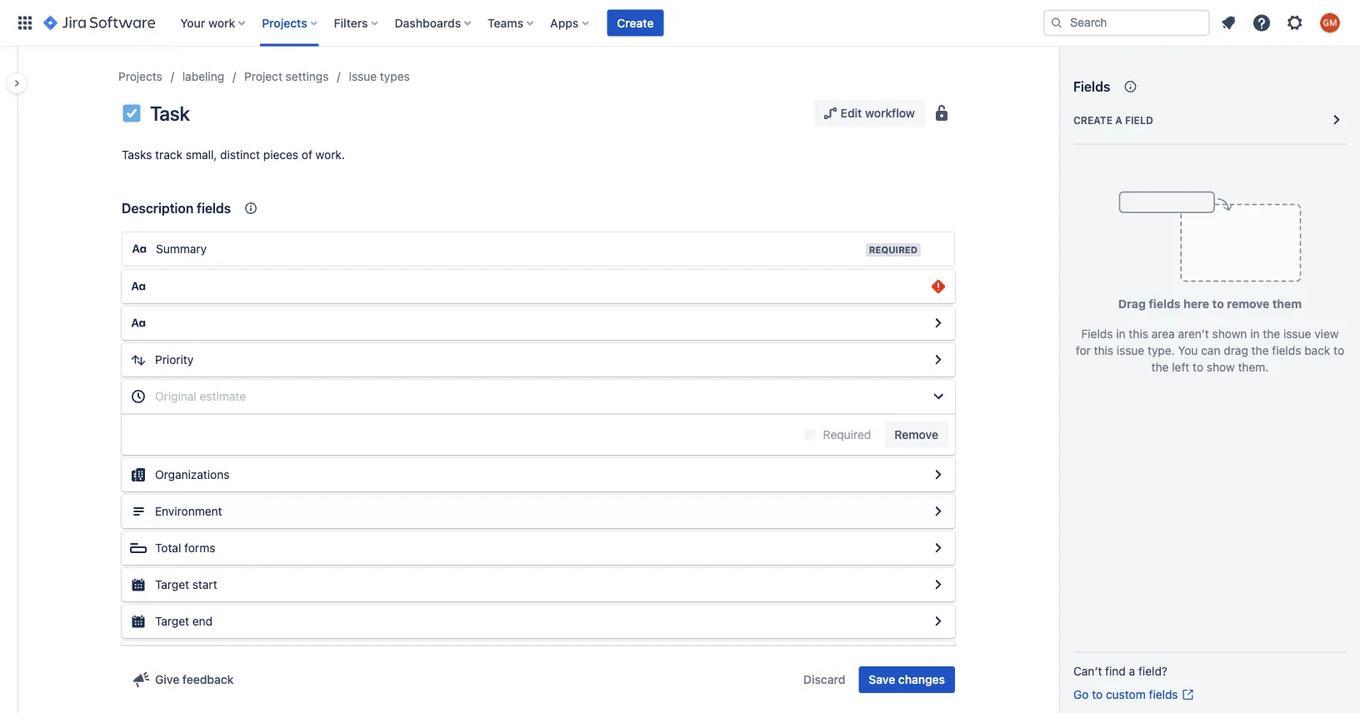 Task type: describe. For each thing, give the bounding box(es) containing it.
summary
[[156, 242, 207, 256]]

of
[[302, 148, 313, 162]]

aren't
[[1179, 327, 1210, 341]]

your work button
[[175, 10, 252, 36]]

original
[[155, 390, 197, 404]]

environment button
[[122, 495, 956, 529]]

apps button
[[545, 10, 596, 36]]

tasks track small, distinct pieces of work.
[[122, 148, 345, 162]]

issue types
[[349, 70, 410, 83]]

save changes button
[[859, 667, 956, 694]]

save changes
[[869, 673, 946, 687]]

help image
[[1252, 13, 1272, 33]]

original estimate
[[155, 390, 246, 404]]

0 horizontal spatial issue
[[1117, 344, 1145, 358]]

teams
[[488, 16, 524, 30]]

feedback
[[183, 673, 234, 687]]

end
[[192, 615, 213, 629]]

area
[[1152, 327, 1175, 341]]

issue types link
[[349, 67, 410, 87]]

projects for projects link
[[118, 70, 162, 83]]

target for target start
[[155, 578, 189, 592]]

field
[[1126, 114, 1154, 126]]

open field configuration image for total forms
[[929, 539, 949, 559]]

go to custom fields
[[1074, 688, 1179, 702]]

more information about the fields image
[[1121, 77, 1141, 97]]

search image
[[1051, 16, 1064, 30]]

fields left more information about the context fields icon
[[197, 201, 231, 216]]

target end
[[155, 615, 213, 629]]

give feedback button
[[122, 667, 244, 694]]

sidebar navigation image
[[0, 67, 37, 100]]

filters
[[334, 16, 368, 30]]

types
[[380, 70, 410, 83]]

priority button
[[122, 344, 956, 377]]

target start
[[155, 578, 217, 592]]

0 horizontal spatial a
[[1116, 114, 1123, 126]]

them.
[[1239, 361, 1269, 374]]

small,
[[186, 148, 217, 162]]

project settings link
[[244, 67, 329, 87]]

create a field
[[1074, 114, 1154, 126]]

edit workflow button
[[814, 100, 926, 127]]

total
[[155, 542, 181, 555]]

target start button
[[122, 569, 956, 602]]

issue
[[349, 70, 377, 83]]

teams button
[[483, 10, 540, 36]]

start
[[192, 578, 217, 592]]

fields left the this link will be opened in a new tab icon
[[1149, 688, 1179, 702]]

type.
[[1148, 344, 1175, 358]]

can't
[[1074, 665, 1103, 679]]

filters button
[[329, 10, 385, 36]]

work
[[208, 16, 235, 30]]

to right left at the bottom right
[[1193, 361, 1204, 374]]

save
[[869, 673, 896, 687]]

task
[[150, 102, 190, 125]]

notifications image
[[1219, 13, 1239, 33]]

to down view
[[1334, 344, 1345, 358]]

settings image
[[1286, 13, 1306, 33]]

1 open field configuration image from the top
[[929, 314, 949, 334]]

organizations
[[155, 468, 230, 482]]

2 in from the left
[[1251, 327, 1260, 341]]

field?
[[1139, 665, 1168, 679]]

issue type icon image
[[122, 103, 142, 123]]

can
[[1202, 344, 1221, 358]]

projects link
[[118, 67, 162, 87]]

pieces
[[263, 148, 299, 162]]

project settings
[[244, 70, 329, 83]]

left
[[1173, 361, 1190, 374]]

show
[[1207, 361, 1235, 374]]

edit workflow
[[841, 106, 916, 120]]

drag
[[1224, 344, 1249, 358]]

drag fields here to remove them
[[1119, 297, 1303, 311]]

discard
[[804, 673, 846, 687]]

2 vertical spatial the
[[1152, 361, 1169, 374]]

shown
[[1213, 327, 1248, 341]]

project
[[244, 70, 283, 83]]

environment
[[155, 505, 222, 519]]

estimate
[[200, 390, 246, 404]]

custom
[[1106, 688, 1146, 702]]

1 vertical spatial a
[[1130, 665, 1136, 679]]

target for target end
[[155, 615, 189, 629]]

track
[[155, 148, 183, 162]]

edit
[[841, 106, 862, 120]]

give feedback
[[155, 673, 234, 687]]

discard button
[[794, 667, 856, 694]]

projects for the projects popup button
[[262, 16, 307, 30]]

give
[[155, 673, 179, 687]]

0 vertical spatial issue
[[1284, 327, 1312, 341]]



Task type: vqa. For each thing, say whether or not it's contained in the screenshot.
first In
yes



Task type: locate. For each thing, give the bounding box(es) containing it.
2 open field configuration image from the top
[[929, 465, 949, 485]]

no restrictions image
[[932, 103, 952, 123]]

1 horizontal spatial create
[[1074, 114, 1113, 126]]

dashboards button
[[390, 10, 478, 36]]

open field configuration image up changes
[[929, 612, 949, 632]]

1 vertical spatial fields
[[1082, 327, 1114, 341]]

fields up area
[[1149, 297, 1181, 311]]

1 vertical spatial target
[[155, 615, 189, 629]]

open field configuration image down remove 'button'
[[929, 502, 949, 522]]

create
[[617, 16, 654, 30], [1074, 114, 1113, 126]]

0 horizontal spatial projects
[[118, 70, 162, 83]]

1 vertical spatial the
[[1252, 344, 1270, 358]]

1 horizontal spatial a
[[1130, 665, 1136, 679]]

fields left back
[[1273, 344, 1302, 358]]

target
[[155, 578, 189, 592], [155, 615, 189, 629]]

2 open field configuration image from the top
[[929, 502, 949, 522]]

1 vertical spatial projects
[[118, 70, 162, 83]]

remove
[[1228, 297, 1270, 311]]

0 vertical spatial create
[[617, 16, 654, 30]]

open field configuration image inside total forms button
[[929, 539, 949, 559]]

open field configuration image for organizations
[[929, 465, 949, 485]]

distinct
[[220, 148, 260, 162]]

find
[[1106, 665, 1126, 679]]

1 open field configuration image from the top
[[929, 350, 949, 370]]

0 vertical spatial projects
[[262, 16, 307, 30]]

total forms button
[[122, 532, 956, 565]]

this right the for
[[1094, 344, 1114, 358]]

jira software image
[[43, 13, 155, 33], [43, 13, 155, 33]]

labeling link
[[182, 67, 224, 87]]

0 horizontal spatial in
[[1117, 327, 1126, 341]]

create inside button
[[617, 16, 654, 30]]

description
[[122, 201, 194, 216]]

0 vertical spatial this
[[1129, 327, 1149, 341]]

open field configuration image for environment
[[929, 502, 949, 522]]

open field configuration image inside the environment button
[[929, 502, 949, 522]]

fields in this area aren't shown in the issue view for this issue type. you can drag the fields back to the left to show them.
[[1076, 327, 1345, 374]]

banner
[[0, 0, 1361, 47]]

1 target from the top
[[155, 578, 189, 592]]

open field configuration image for target start
[[929, 575, 949, 595]]

fields up the for
[[1082, 327, 1114, 341]]

a left field
[[1116, 114, 1123, 126]]

remove
[[895, 428, 939, 442]]

projects
[[262, 16, 307, 30], [118, 70, 162, 83]]

the up them. at the right of the page
[[1252, 344, 1270, 358]]

organizations button
[[122, 459, 956, 492]]

drag
[[1119, 297, 1146, 311]]

you
[[1179, 344, 1199, 358]]

fields for fields
[[1074, 79, 1111, 95]]

target end button
[[122, 605, 956, 639]]

changes
[[899, 673, 946, 687]]

1 vertical spatial required
[[824, 428, 872, 442]]

create button
[[607, 10, 664, 36]]

0 vertical spatial open field configuration image
[[929, 350, 949, 370]]

appswitcher icon image
[[15, 13, 35, 33]]

open field configuration image inside target end button
[[929, 612, 949, 632]]

0 vertical spatial the
[[1264, 327, 1281, 341]]

1 in from the left
[[1117, 327, 1126, 341]]

issue left 'type.'
[[1117, 344, 1145, 358]]

workflow
[[865, 106, 916, 120]]

your work
[[180, 16, 235, 30]]

primary element
[[10, 0, 1044, 46]]

fields inside fields in this area aren't shown in the issue view for this issue type. you can drag the fields back to the left to show them.
[[1273, 344, 1302, 358]]

issue up back
[[1284, 327, 1312, 341]]

fields
[[197, 201, 231, 216], [1149, 297, 1181, 311], [1273, 344, 1302, 358], [1149, 688, 1179, 702]]

the
[[1264, 327, 1281, 341], [1252, 344, 1270, 358], [1152, 361, 1169, 374]]

3 open field configuration image from the top
[[929, 539, 949, 559]]

this link will be opened in a new tab image
[[1182, 689, 1195, 702]]

0 vertical spatial required
[[870, 245, 918, 256]]

a
[[1116, 114, 1123, 126], [1130, 665, 1136, 679]]

in down drag
[[1117, 327, 1126, 341]]

0 vertical spatial fields
[[1074, 79, 1111, 95]]

1 vertical spatial create
[[1074, 114, 1113, 126]]

target left start
[[155, 578, 189, 592]]

0 horizontal spatial this
[[1094, 344, 1114, 358]]

projects up project settings
[[262, 16, 307, 30]]

can't find a field?
[[1074, 665, 1168, 679]]

in
[[1117, 327, 1126, 341], [1251, 327, 1260, 341]]

go to custom fields link
[[1074, 687, 1195, 704]]

dashboards
[[395, 16, 461, 30]]

open field configuration image inside "priority" button
[[929, 350, 949, 370]]

4 open field configuration image from the top
[[929, 575, 949, 595]]

open field configuration image inside target start button
[[929, 575, 949, 595]]

them
[[1273, 297, 1303, 311]]

open field configuration image for target end
[[929, 612, 949, 632]]

settings
[[286, 70, 329, 83]]

to
[[1213, 297, 1225, 311], [1334, 344, 1345, 358], [1193, 361, 1204, 374], [1093, 688, 1103, 702]]

for
[[1076, 344, 1091, 358]]

the down the 'them'
[[1264, 327, 1281, 341]]

view
[[1315, 327, 1340, 341]]

0 vertical spatial target
[[155, 578, 189, 592]]

your
[[180, 16, 205, 30]]

work.
[[316, 148, 345, 162]]

2 vertical spatial open field configuration image
[[929, 612, 949, 632]]

apps
[[550, 16, 579, 30]]

open field configuration image
[[929, 350, 949, 370], [929, 502, 949, 522], [929, 612, 949, 632]]

this
[[1129, 327, 1149, 341], [1094, 344, 1114, 358]]

remove button
[[885, 422, 949, 449]]

1 horizontal spatial this
[[1129, 327, 1149, 341]]

tasks
[[122, 148, 152, 162]]

open field configuration image
[[929, 314, 949, 334], [929, 465, 949, 485], [929, 539, 949, 559], [929, 575, 949, 595]]

projects up issue type icon
[[118, 70, 162, 83]]

this left area
[[1129, 327, 1149, 341]]

target left end
[[155, 615, 189, 629]]

create right apps dropdown button
[[617, 16, 654, 30]]

0 vertical spatial a
[[1116, 114, 1123, 126]]

fields inside fields in this area aren't shown in the issue view for this issue type. you can drag the fields back to the left to show them.
[[1082, 327, 1114, 341]]

projects inside popup button
[[262, 16, 307, 30]]

a right find
[[1130, 665, 1136, 679]]

1 vertical spatial issue
[[1117, 344, 1145, 358]]

priority
[[155, 353, 194, 367]]

2 target from the top
[[155, 615, 189, 629]]

1 horizontal spatial projects
[[262, 16, 307, 30]]

open field configuration image for priority
[[929, 350, 949, 370]]

banner containing your work
[[0, 0, 1361, 47]]

back
[[1305, 344, 1331, 358]]

Search field
[[1044, 10, 1211, 36]]

create for create
[[617, 16, 654, 30]]

description fields
[[122, 201, 231, 216]]

create for create a field
[[1074, 114, 1113, 126]]

fields left more information about the fields image
[[1074, 79, 1111, 95]]

0 horizontal spatial create
[[617, 16, 654, 30]]

fields for fields in this area aren't shown in the issue view for this issue type. you can drag the fields back to the left to show them.
[[1082, 327, 1114, 341]]

projects button
[[257, 10, 324, 36]]

here
[[1184, 297, 1210, 311]]

open field configuration image inside organizations button
[[929, 465, 949, 485]]

close field configuration image
[[929, 387, 949, 407]]

go
[[1074, 688, 1089, 702]]

more information about the context fields image
[[241, 198, 261, 218]]

to right go
[[1093, 688, 1103, 702]]

total forms
[[155, 542, 215, 555]]

1 vertical spatial this
[[1094, 344, 1114, 358]]

create left field
[[1074, 114, 1113, 126]]

3 open field configuration image from the top
[[929, 612, 949, 632]]

in right shown
[[1251, 327, 1260, 341]]

labeling
[[182, 70, 224, 83]]

open field configuration image up close field configuration image
[[929, 350, 949, 370]]

1 vertical spatial open field configuration image
[[929, 502, 949, 522]]

your profile and settings image
[[1321, 13, 1341, 33]]

required
[[870, 245, 918, 256], [824, 428, 872, 442]]

1 horizontal spatial in
[[1251, 327, 1260, 341]]

forms
[[184, 542, 215, 555]]

the down 'type.'
[[1152, 361, 1169, 374]]

1 horizontal spatial issue
[[1284, 327, 1312, 341]]

to right here
[[1213, 297, 1225, 311]]



